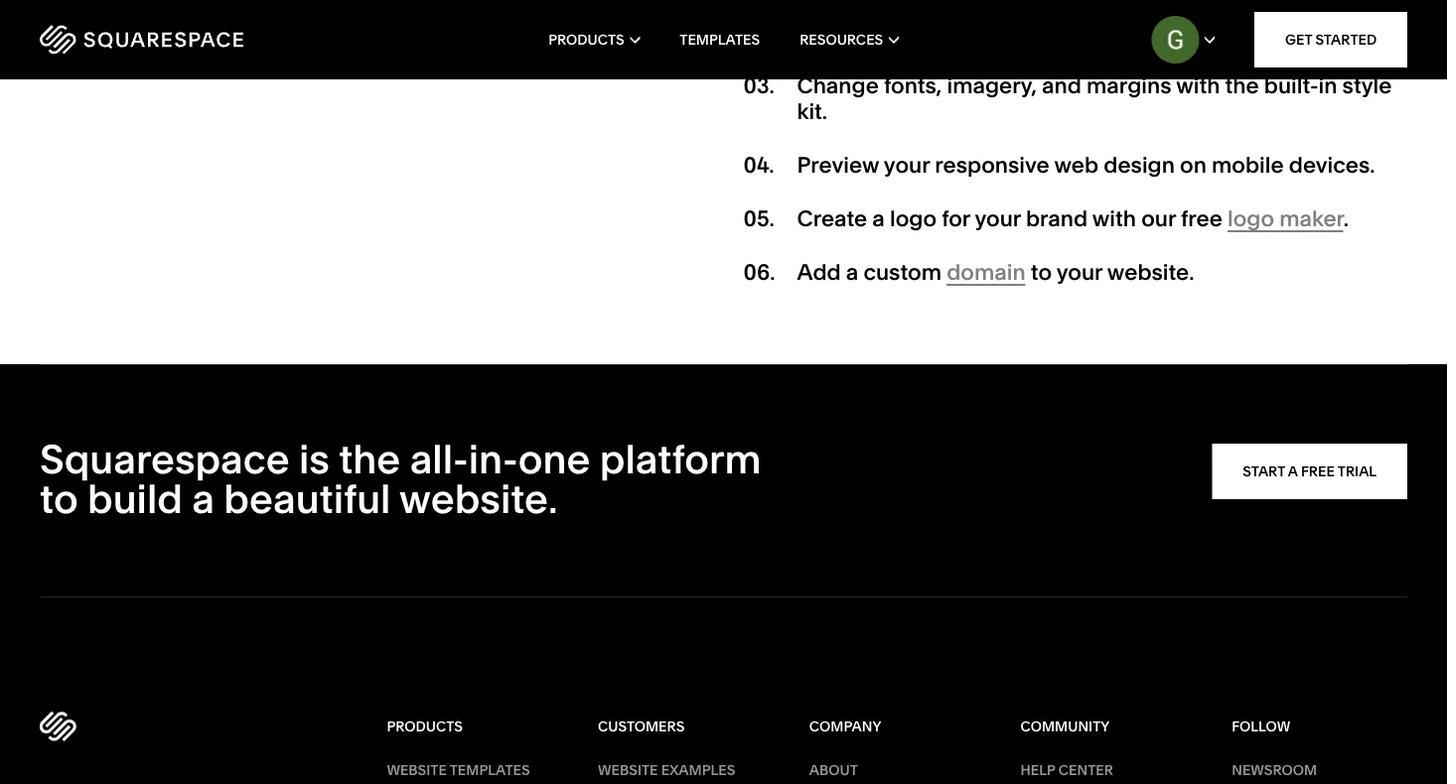 Task type: describe. For each thing, give the bounding box(es) containing it.
→
[[165, 53, 180, 75]]

and inside use our website builder to customize pages, menus, and navigation.
[[1342, 0, 1382, 19]]

is
[[299, 435, 330, 484]]

maker
[[1279, 205, 1344, 232]]

kit.
[[797, 98, 827, 125]]

website for website examples
[[598, 763, 658, 779]]

start a free trial
[[1243, 464, 1377, 481]]

community
[[1021, 718, 1110, 735]]

1 horizontal spatial templates
[[680, 31, 760, 48]]

a for create
[[872, 205, 885, 232]]

a for add
[[846, 259, 858, 285]]

domain link
[[947, 259, 1026, 286]]

margins
[[1087, 72, 1171, 99]]

2 horizontal spatial your
[[1057, 259, 1102, 285]]

follow
[[1232, 718, 1290, 735]]

get started →
[[40, 53, 180, 76]]

.
[[1344, 205, 1349, 232]]

domain
[[947, 259, 1026, 285]]

add
[[797, 259, 841, 285]]

devices.
[[1289, 152, 1375, 178]]

get started link
[[1255, 12, 1407, 68]]

imagery,
[[947, 72, 1037, 99]]

1 logo from the left
[[890, 205, 937, 232]]

change
[[797, 72, 879, 99]]

0 horizontal spatial products
[[387, 718, 463, 735]]

custom
[[864, 259, 942, 285]]

builder
[[968, 0, 1042, 19]]

use our website builder to customize pages, menus, and navigation.
[[797, 0, 1382, 45]]

create a logo for your brand with our free logo maker .
[[797, 205, 1349, 232]]

logo maker link
[[1228, 205, 1344, 233]]

with inside change fonts, imagery, and margins with the built-in style kit.
[[1176, 72, 1220, 99]]

fonts,
[[884, 72, 942, 99]]

use
[[797, 0, 837, 19]]

start a free trial link
[[1212, 444, 1407, 500]]

1 horizontal spatial website.
[[1107, 259, 1194, 285]]

change fonts, imagery, and margins with the built-in style kit.
[[797, 72, 1392, 125]]

about
[[809, 763, 858, 779]]

website examples
[[598, 763, 735, 779]]

get for get started →
[[40, 54, 74, 76]]

responsive
[[935, 152, 1050, 178]]

platform
[[600, 435, 761, 484]]

about link
[[809, 762, 985, 780]]

company
[[809, 718, 881, 735]]

on
[[1180, 152, 1207, 178]]

examples
[[661, 763, 735, 779]]

0 horizontal spatial templates
[[450, 763, 530, 779]]

a for start
[[1288, 464, 1298, 481]]

customize
[[1073, 0, 1180, 19]]

free
[[1181, 205, 1223, 232]]

1 vertical spatial our
[[1141, 205, 1176, 232]]

newsroom link
[[1232, 762, 1407, 780]]

started for get started
[[1315, 31, 1377, 48]]

style
[[1342, 72, 1392, 99]]

get for get started
[[1285, 31, 1312, 48]]

and inside change fonts, imagery, and margins with the built-in style kit.
[[1042, 72, 1081, 99]]

1 squarespace logo link from the top
[[40, 25, 313, 55]]

design
[[1104, 152, 1175, 178]]

squarespace
[[40, 435, 290, 484]]

website. inside squarespace is the all‑in‑one platform to build a beautiful website.
[[399, 475, 558, 523]]

to inside squarespace is the all‑in‑one platform to build a beautiful website.
[[40, 475, 78, 523]]



Task type: locate. For each thing, give the bounding box(es) containing it.
products button
[[548, 0, 640, 79]]

1 vertical spatial website.
[[399, 475, 558, 523]]

1 vertical spatial started
[[79, 54, 158, 76]]

1 website from the left
[[387, 763, 447, 779]]

customers
[[598, 718, 685, 735]]

0 vertical spatial squarespace logo image
[[40, 25, 243, 55]]

the
[[1225, 72, 1259, 99], [339, 435, 401, 484]]

0 horizontal spatial started
[[79, 54, 158, 76]]

0 horizontal spatial website.
[[399, 475, 558, 523]]

1 horizontal spatial get
[[1285, 31, 1312, 48]]

0 vertical spatial squarespace logo link
[[40, 25, 313, 55]]

preview your responsive web design on mobile devices.
[[797, 152, 1375, 178]]

build
[[87, 475, 183, 523]]

0 horizontal spatial logo
[[890, 205, 937, 232]]

help center
[[1021, 763, 1113, 779]]

1 vertical spatial templates
[[450, 763, 530, 779]]

mobile
[[1212, 152, 1284, 178]]

to
[[1047, 0, 1068, 19], [1031, 259, 1052, 285], [40, 475, 78, 523]]

and left margins
[[1042, 72, 1081, 99]]

0 vertical spatial our
[[842, 0, 877, 19]]

free
[[1301, 464, 1335, 481]]

create
[[797, 205, 867, 232]]

0 vertical spatial templates
[[680, 31, 760, 48]]

1 vertical spatial get
[[40, 54, 74, 76]]

1 horizontal spatial our
[[1141, 205, 1176, 232]]

0 vertical spatial get
[[1285, 31, 1312, 48]]

logo
[[890, 205, 937, 232], [1228, 205, 1274, 232]]

1 horizontal spatial logo
[[1228, 205, 1274, 232]]

navigation.
[[797, 18, 911, 45]]

center
[[1059, 763, 1113, 779]]

to left build at the bottom left of page
[[40, 475, 78, 523]]

2 squarespace logo link from the top
[[40, 707, 387, 747]]

the inside squarespace is the all‑in‑one platform to build a beautiful website.
[[339, 435, 401, 484]]

logo right free
[[1228, 205, 1274, 232]]

newsroom
[[1232, 763, 1317, 779]]

and up get started
[[1342, 0, 1382, 19]]

0 vertical spatial the
[[1225, 72, 1259, 99]]

brand
[[1026, 205, 1088, 232]]

1 vertical spatial and
[[1042, 72, 1081, 99]]

1 vertical spatial squarespace logo image
[[40, 712, 76, 742]]

website templates
[[387, 763, 530, 779]]

started for get started →
[[79, 54, 158, 76]]

in
[[1319, 72, 1337, 99]]

1 horizontal spatial website
[[598, 763, 658, 779]]

a right the "add"
[[846, 259, 858, 285]]

get inside get started →
[[40, 54, 74, 76]]

website templates link
[[387, 762, 562, 780]]

1 vertical spatial with
[[1092, 205, 1136, 232]]

your right preview
[[884, 152, 930, 178]]

website
[[881, 0, 963, 19]]

1 horizontal spatial started
[[1315, 31, 1377, 48]]

to right builder
[[1047, 0, 1068, 19]]

website examples link
[[598, 762, 774, 780]]

resources button
[[800, 0, 899, 79]]

templates
[[680, 31, 760, 48], [450, 763, 530, 779]]

website.
[[1107, 259, 1194, 285], [399, 475, 558, 523]]

1 vertical spatial squarespace logo link
[[40, 707, 387, 747]]

2 vertical spatial your
[[1057, 259, 1102, 285]]

add a custom domain to your website.
[[797, 259, 1194, 285]]

templates link
[[680, 0, 760, 79]]

2 vertical spatial to
[[40, 475, 78, 523]]

squarespace is the all‑in‑one platform to build a beautiful website.
[[40, 435, 761, 523]]

started up in
[[1315, 31, 1377, 48]]

0 vertical spatial products
[[548, 31, 624, 48]]

squarespace logo image
[[40, 25, 243, 55], [40, 712, 76, 742]]

1 horizontal spatial with
[[1176, 72, 1220, 99]]

help center link
[[1021, 762, 1196, 780]]

our left free
[[1141, 205, 1176, 232]]

get
[[1285, 31, 1312, 48], [40, 54, 74, 76]]

with
[[1176, 72, 1220, 99], [1092, 205, 1136, 232]]

the right is
[[339, 435, 401, 484]]

2 logo from the left
[[1228, 205, 1274, 232]]

0 horizontal spatial the
[[339, 435, 401, 484]]

0 horizontal spatial our
[[842, 0, 877, 19]]

a left free
[[1288, 464, 1298, 481]]

0 horizontal spatial get
[[40, 54, 74, 76]]

0 vertical spatial with
[[1176, 72, 1220, 99]]

website inside 'link'
[[598, 763, 658, 779]]

a right create
[[872, 205, 885, 232]]

a right build at the bottom left of page
[[192, 475, 214, 523]]

0 vertical spatial website.
[[1107, 259, 1194, 285]]

0 horizontal spatial and
[[1042, 72, 1081, 99]]

0 horizontal spatial website
[[387, 763, 447, 779]]

started inside get started →
[[79, 54, 158, 76]]

our
[[842, 0, 877, 19], [1141, 205, 1176, 232]]

to for your
[[1031, 259, 1052, 285]]

1 horizontal spatial and
[[1342, 0, 1382, 19]]

your down "create a logo for your brand with our free logo maker ."
[[1057, 259, 1102, 285]]

to inside use our website builder to customize pages, menus, and navigation.
[[1047, 0, 1068, 19]]

get started
[[1285, 31, 1377, 48]]

a inside squarespace is the all‑in‑one platform to build a beautiful website.
[[192, 475, 214, 523]]

to right the domain
[[1031, 259, 1052, 285]]

logo left for
[[890, 205, 937, 232]]

with right the brand
[[1092, 205, 1136, 232]]

0 horizontal spatial with
[[1092, 205, 1136, 232]]

1 horizontal spatial the
[[1225, 72, 1259, 99]]

and
[[1342, 0, 1382, 19], [1042, 72, 1081, 99]]

beautiful
[[224, 475, 391, 523]]

0 vertical spatial your
[[884, 152, 930, 178]]

1 vertical spatial products
[[387, 718, 463, 735]]

squarespace logo link
[[40, 25, 313, 55], [40, 707, 387, 747]]

products inside button
[[548, 31, 624, 48]]

1 horizontal spatial your
[[975, 205, 1021, 232]]

built-
[[1264, 72, 1319, 99]]

the inside change fonts, imagery, and margins with the built-in style kit.
[[1225, 72, 1259, 99]]

products
[[548, 31, 624, 48], [387, 718, 463, 735]]

resources
[[800, 31, 883, 48]]

menus,
[[1261, 0, 1337, 19]]

pages,
[[1186, 0, 1256, 19]]

website for website templates
[[387, 763, 447, 779]]

our up resources
[[842, 0, 877, 19]]

help
[[1021, 763, 1055, 779]]

1 vertical spatial to
[[1031, 259, 1052, 285]]

start
[[1243, 464, 1285, 481]]

all‑in‑one
[[410, 435, 590, 484]]

0 horizontal spatial your
[[884, 152, 930, 178]]

0 vertical spatial to
[[1047, 0, 1068, 19]]

our inside use our website builder to customize pages, menus, and navigation.
[[842, 0, 877, 19]]

1 squarespace logo image from the top
[[40, 25, 243, 55]]

started
[[1315, 31, 1377, 48], [79, 54, 158, 76]]

with right margins
[[1176, 72, 1220, 99]]

2 squarespace logo image from the top
[[40, 712, 76, 742]]

your
[[884, 152, 930, 178], [975, 205, 1021, 232], [1057, 259, 1102, 285]]

0 vertical spatial and
[[1342, 0, 1382, 19]]

a
[[872, 205, 885, 232], [846, 259, 858, 285], [1288, 464, 1298, 481], [192, 475, 214, 523]]

1 horizontal spatial products
[[548, 31, 624, 48]]

preview
[[797, 152, 879, 178]]

web
[[1054, 152, 1099, 178]]

your right for
[[975, 205, 1021, 232]]

1 vertical spatial the
[[339, 435, 401, 484]]

2 website from the left
[[598, 763, 658, 779]]

for
[[942, 205, 970, 232]]

the left built-
[[1225, 72, 1259, 99]]

0 vertical spatial started
[[1315, 31, 1377, 48]]

trial
[[1338, 464, 1377, 481]]

to for customize
[[1047, 0, 1068, 19]]

website
[[387, 763, 447, 779], [598, 763, 658, 779]]

started left '→'
[[79, 54, 158, 76]]

1 vertical spatial your
[[975, 205, 1021, 232]]



Task type: vqa. For each thing, say whether or not it's contained in the screenshot.
the within the Change fonts, imagery, and margins with the built-in style kit.
yes



